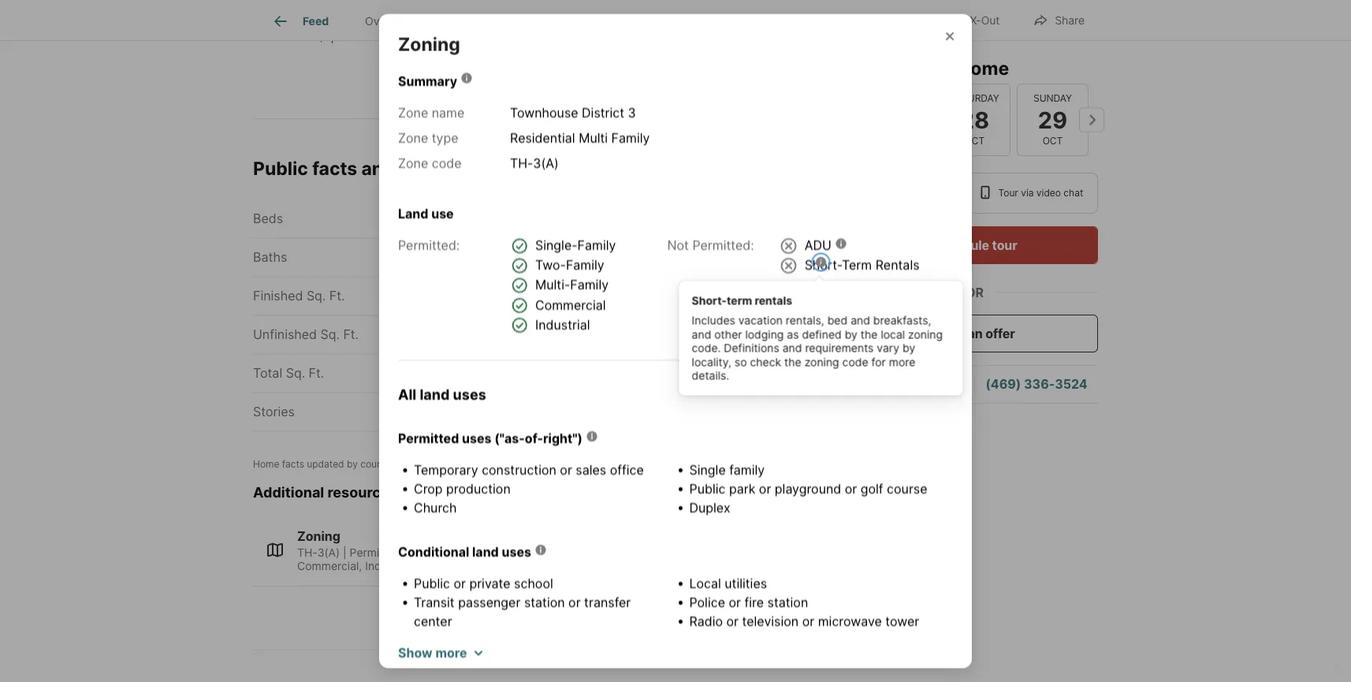Task type: describe. For each thing, give the bounding box(es) containing it.
includes
[[692, 314, 736, 327]]

land for all
[[420, 386, 450, 403]]

single- inside permitted land uses 'element'
[[535, 237, 578, 253]]

x-out button
[[935, 4, 1013, 36]]

local utilities police or fire station radio or television or microwave tower
[[690, 575, 920, 628]]

adu
[[805, 237, 832, 253]]

rentals
[[876, 257, 920, 272]]

1 horizontal spatial by
[[845, 328, 858, 341]]

tour for schedule
[[992, 237, 1018, 253]]

public inside single family public park or playground or golf course duplex
[[690, 481, 726, 496]]

all land uses
[[398, 386, 486, 403]]

code inside the short-term rentals includes vacation rentals, bed and breakfasts, and other lodging as defined by the local zoning code. definitions      and requirements vary by locality, so check the zoning code for more details.
[[843, 355, 869, 369]]

schedule
[[932, 237, 990, 253]]

two- inside zoning th-3(a) | permitted: single-family, two-family, multi-family, commercial, industrial
[[483, 546, 510, 559]]

built
[[578, 288, 604, 304]]

show more button
[[398, 643, 483, 662]]

breakfasts,
[[874, 314, 932, 327]]

local
[[690, 575, 721, 591]]

family inside zoning name, type, and code element
[[612, 130, 650, 145]]

tour via video chat option
[[966, 173, 1098, 214]]

all
[[398, 386, 417, 403]]

renovated
[[578, 327, 642, 342]]

resources
[[328, 484, 397, 501]]

th-3(a)
[[510, 155, 559, 170]]

year for year renovated
[[548, 327, 575, 342]]

x-
[[970, 14, 981, 27]]

locality,
[[692, 355, 732, 369]]

multi-family
[[535, 277, 609, 292]]

sale & tax history tab
[[552, 2, 681, 40]]

facts for and
[[312, 157, 357, 179]]

short- for term
[[692, 294, 727, 307]]

townhouse for townhouse
[[759, 250, 827, 265]]

ft. for unfinished sq. ft.
[[343, 327, 359, 342]]

favorite
[[873, 14, 915, 27]]

1,536
[[500, 288, 532, 304]]

transfer
[[584, 594, 631, 609]]

saturday 28 oct
[[950, 92, 1000, 147]]

this
[[922, 57, 955, 79]]

not
[[667, 237, 689, 252]]

stories
[[253, 404, 295, 419]]

year for year built
[[548, 288, 575, 304]]

unfinished
[[253, 327, 317, 342]]

county
[[360, 458, 391, 470]]

chat
[[1064, 187, 1084, 199]]

more inside the short-term rentals includes vacation rentals, bed and breakfasts, and other lodging as defined by the local zoning code. definitions      and requirements vary by locality, so check the zoning code for more details.
[[889, 355, 916, 369]]

conditional land uses
[[398, 544, 531, 559]]

temporary construction or sales office crop production church
[[414, 462, 644, 515]]

1923
[[493, 157, 537, 179]]

zoning for zoning th-3(a) | permitted: single-family, two-family, multi-family, commercial, industrial
[[297, 528, 341, 544]]

2 horizontal spatial by
[[903, 341, 916, 355]]

(469) 336-3524 link
[[986, 376, 1088, 392]]

("as-
[[495, 430, 525, 445]]

oct for 28
[[965, 135, 985, 147]]

multi
[[579, 130, 608, 145]]

zone name
[[398, 104, 465, 120]]

short-term rentals
[[805, 257, 920, 272]]

x-out
[[970, 14, 1000, 27]]

permitted: inside not permitted land uses element
[[693, 237, 754, 252]]

1 horizontal spatial the
[[861, 328, 878, 341]]

3524
[[1055, 376, 1088, 392]]

short- for term
[[805, 257, 842, 272]]

permitted: inside zoning th-3(a) | permitted: single-family, two-family, multi-family, commercial, industrial
[[350, 546, 404, 559]]

passenger
[[458, 594, 521, 609]]

type
[[432, 130, 459, 145]]

sunday 29 oct
[[1034, 92, 1072, 147]]

family
[[730, 462, 765, 477]]

fire
[[745, 594, 764, 609]]

name
[[432, 104, 465, 120]]

sq. for total
[[286, 365, 305, 381]]

29
[[1038, 106, 1068, 133]]

bed
[[828, 314, 848, 327]]

rentals
[[755, 294, 792, 307]]

overview
[[365, 14, 414, 28]]

zone for zone name
[[398, 104, 428, 120]]

an
[[968, 326, 983, 341]]

police
[[690, 594, 725, 609]]

00737600030180000
[[697, 404, 827, 419]]

via
[[1021, 187, 1034, 199]]

utilities
[[725, 575, 767, 591]]

center
[[414, 613, 452, 628]]

ask
[[867, 376, 891, 392]]

facts for updated
[[282, 458, 304, 470]]

out
[[981, 14, 1000, 27]]

property details
[[451, 14, 534, 28]]

favorite button
[[838, 4, 928, 36]]

zoning element
[[398, 14, 479, 55]]

crop
[[414, 481, 443, 496]]

go tour this home
[[852, 57, 1009, 79]]

private
[[469, 575, 511, 591]]

details
[[499, 14, 534, 28]]

1 family, from the left
[[444, 546, 480, 559]]

schools tab
[[681, 2, 759, 40]]

temporary
[[414, 462, 478, 477]]

year built
[[548, 288, 604, 304]]

uses for all
[[453, 386, 486, 403]]

tour for go
[[881, 57, 917, 79]]

2009
[[253, 28, 284, 44]]

schools
[[700, 14, 741, 28]]

start an offer
[[935, 326, 1015, 341]]

|
[[343, 546, 347, 559]]

home
[[960, 57, 1009, 79]]

code.
[[692, 341, 721, 355]]

question
[[904, 376, 959, 392]]

0 horizontal spatial the
[[785, 355, 802, 369]]

next image
[[1079, 107, 1105, 132]]

records
[[394, 458, 428, 470]]

go
[[852, 57, 876, 79]]

sq. for finished
[[307, 288, 326, 304]]

land for conditional
[[472, 544, 499, 559]]

commercial
[[535, 297, 606, 312]]

office
[[610, 462, 644, 477]]

tour
[[999, 187, 1019, 199]]

district
[[582, 104, 625, 120]]

summary
[[398, 73, 457, 88]]

sales
[[576, 462, 607, 477]]

th- inside zoning name, type, and code element
[[510, 155, 533, 170]]



Task type: vqa. For each thing, say whether or not it's contained in the screenshot.


Task type: locate. For each thing, give the bounding box(es) containing it.
family, up school in the bottom left of the page
[[510, 546, 547, 559]]

1 vertical spatial zoning
[[908, 328, 943, 341]]

family for two-family
[[566, 257, 605, 272]]

more right show
[[436, 645, 467, 660]]

1 horizontal spatial zoning
[[398, 33, 460, 55]]

th- up the commercial,
[[297, 546, 317, 559]]

2 vertical spatial public
[[414, 575, 450, 591]]

family up two-family
[[578, 237, 616, 253]]

land use
[[398, 205, 454, 221]]

details.
[[692, 369, 729, 382]]

zone up zone type
[[398, 104, 428, 120]]

1 vertical spatial single-
[[407, 546, 444, 559]]

0 vertical spatial the
[[861, 328, 878, 341]]

townhouse inside zoning name, type, and code element
[[510, 104, 578, 120]]

single-family
[[535, 237, 616, 253]]

0 horizontal spatial zoning
[[399, 157, 459, 179]]

oct down 29
[[1043, 135, 1063, 147]]

start an offer button
[[852, 315, 1098, 352]]

definitions
[[724, 341, 780, 355]]

check
[[750, 355, 781, 369]]

single- up two-family
[[535, 237, 578, 253]]

0 horizontal spatial industrial
[[365, 559, 413, 573]]

0 horizontal spatial facts
[[282, 458, 304, 470]]

code down the type
[[432, 155, 462, 170]]

1 vertical spatial industrial
[[365, 559, 413, 573]]

zoning up the commercial,
[[297, 528, 341, 544]]

short- up 'includes'
[[692, 294, 727, 307]]

0 vertical spatial ft.
[[329, 288, 345, 304]]

1 horizontal spatial facts
[[312, 157, 357, 179]]

residential
[[510, 130, 575, 145]]

single- inside zoning th-3(a) | permitted: single-family, two-family, multi-family, commercial, industrial
[[407, 546, 444, 559]]

public facts and zoning for 1923 abshire ln
[[253, 157, 636, 179]]

zone for zone code
[[398, 155, 428, 170]]

family, up transfer
[[580, 546, 617, 559]]

1 horizontal spatial public
[[414, 575, 450, 591]]

overview tab
[[347, 2, 432, 40]]

th-
[[510, 155, 533, 170], [297, 546, 317, 559]]

public down single
[[690, 481, 726, 496]]

0 vertical spatial multi-
[[535, 277, 570, 292]]

station up television
[[768, 594, 808, 609]]

townhouse district 3
[[510, 104, 636, 120]]

2 year from the top
[[548, 327, 575, 342]]

county
[[784, 365, 827, 381]]

show
[[398, 645, 433, 660]]

public up the beds
[[253, 157, 308, 179]]

$1,309
[[317, 28, 358, 44]]

2 horizontal spatial family,
[[580, 546, 617, 559]]

2 vertical spatial ft.
[[309, 365, 324, 381]]

permitted: down land use
[[398, 237, 460, 252]]

1 vertical spatial for
[[872, 355, 886, 369]]

feed
[[303, 14, 329, 28]]

0 vertical spatial 3(a)
[[533, 155, 559, 170]]

the up vary
[[861, 328, 878, 341]]

1 vertical spatial year
[[548, 327, 575, 342]]

for down vary
[[872, 355, 886, 369]]

zoning inside zoning th-3(a) | permitted: single-family, two-family, multi-family, commercial, industrial
[[297, 528, 341, 544]]

updated
[[307, 458, 344, 470]]

uses up school in the bottom left of the page
[[502, 544, 531, 559]]

0 horizontal spatial by
[[347, 458, 358, 470]]

&
[[595, 14, 603, 28]]

tour via video chat
[[999, 187, 1084, 199]]

oct down 28
[[965, 135, 985, 147]]

3 zone from the top
[[398, 155, 428, 170]]

permitted
[[398, 430, 459, 445]]

by up requirements
[[845, 328, 858, 341]]

industrial inside zoning th-3(a) | permitted: single-family, two-family, multi-family, commercial, industrial
[[365, 559, 413, 573]]

1 vertical spatial short-
[[692, 294, 727, 307]]

public
[[253, 157, 308, 179], [690, 481, 726, 496], [414, 575, 450, 591]]

zone up zone code
[[398, 130, 428, 145]]

golf
[[861, 481, 884, 496]]

0 horizontal spatial short-
[[692, 294, 727, 307]]

3 family, from the left
[[580, 546, 617, 559]]

0 horizontal spatial more
[[436, 645, 467, 660]]

0 vertical spatial industrial
[[535, 316, 590, 332]]

2 vertical spatial uses
[[502, 544, 531, 559]]

zoning down requirements
[[805, 355, 839, 369]]

0 horizontal spatial two-
[[483, 546, 510, 559]]

church
[[414, 499, 457, 515]]

0 vertical spatial facts
[[312, 157, 357, 179]]

code down requirements
[[843, 355, 869, 369]]

3(a) down the residential
[[533, 155, 559, 170]]

1 horizontal spatial townhouse
[[759, 250, 827, 265]]

oct inside sunday 29 oct
[[1043, 135, 1063, 147]]

oct right on
[[444, 458, 460, 470]]

0 vertical spatial townhouse
[[510, 104, 578, 120]]

family, up private
[[444, 546, 480, 559]]

term
[[842, 257, 872, 272]]

1 vertical spatial code
[[843, 355, 869, 369]]

2 vertical spatial by
[[347, 458, 358, 470]]

tab list containing feed
[[253, 0, 772, 40]]

residential multi family
[[510, 130, 650, 145]]

or right park
[[759, 481, 771, 496]]

schedule tour
[[932, 237, 1018, 253]]

ft. down finished sq. ft.
[[343, 327, 359, 342]]

2
[[525, 250, 532, 265]]

2 horizontal spatial zoning
[[908, 328, 943, 341]]

2023
[[478, 458, 501, 470]]

land right all
[[420, 386, 450, 403]]

0 horizontal spatial tour
[[881, 57, 917, 79]]

tour right go
[[881, 57, 917, 79]]

playground
[[775, 481, 841, 496]]

construction
[[482, 462, 557, 477]]

for left "1923"
[[463, 157, 489, 179]]

0 horizontal spatial code
[[432, 155, 462, 170]]

0 horizontal spatial single-
[[407, 546, 444, 559]]

0 vertical spatial two-
[[535, 257, 566, 272]]

0 horizontal spatial townhouse
[[510, 104, 578, 120]]

permitted: right the not
[[693, 237, 754, 252]]

0 vertical spatial short-
[[805, 257, 842, 272]]

additional
[[253, 484, 324, 501]]

vary
[[877, 341, 900, 355]]

1 year from the top
[[548, 288, 575, 304]]

or left golf
[[845, 481, 857, 496]]

zoning name, type, and code element
[[398, 103, 675, 178]]

0 vertical spatial zoning
[[398, 33, 460, 55]]

permitted: right |
[[350, 546, 404, 559]]

0 vertical spatial tour
[[881, 57, 917, 79]]

station inside local utilities police or fire station radio or television or microwave tower
[[768, 594, 808, 609]]

year renovated
[[548, 327, 642, 342]]

industrial down the commercial
[[535, 316, 590, 332]]

1 vertical spatial public
[[690, 481, 726, 496]]

0 vertical spatial public
[[253, 157, 308, 179]]

multi- inside permitted land uses 'element'
[[535, 277, 570, 292]]

zoning up summary
[[398, 33, 460, 55]]

two- inside permitted land uses 'element'
[[535, 257, 566, 272]]

public up transit
[[414, 575, 450, 591]]

zoning inside dialog
[[398, 33, 460, 55]]

microwave
[[818, 613, 882, 628]]

oct for 29
[[1043, 135, 1063, 147]]

townhouse up the residential
[[510, 104, 578, 120]]

by right vary
[[903, 341, 916, 355]]

1 vertical spatial facts
[[282, 458, 304, 470]]

ft. for finished sq. ft.
[[329, 288, 345, 304]]

term
[[727, 294, 752, 307]]

multi- inside zoning th-3(a) | permitted: single-family, two-family, multi-family, commercial, industrial
[[550, 546, 580, 559]]

2 horizontal spatial oct
[[1043, 135, 1063, 147]]

rentals,
[[786, 314, 825, 327]]

station inside public or private school transit passenger station or transfer center
[[524, 594, 565, 609]]

by left county
[[347, 458, 358, 470]]

1 station from the left
[[524, 594, 565, 609]]

1 horizontal spatial family,
[[510, 546, 547, 559]]

transit
[[414, 594, 455, 609]]

townhouse for townhouse district 3
[[510, 104, 578, 120]]

0 vertical spatial uses
[[453, 386, 486, 403]]

public inside public or private school transit passenger station or transfer center
[[414, 575, 450, 591]]

2 vertical spatial zoning
[[805, 355, 839, 369]]

family down 3
[[612, 130, 650, 145]]

industrial down "conditional"
[[365, 559, 413, 573]]

0 horizontal spatial 3(a)
[[317, 546, 340, 559]]

ask a question
[[867, 376, 959, 392]]

0 horizontal spatial for
[[463, 157, 489, 179]]

multi- down two-family
[[535, 277, 570, 292]]

1 vertical spatial townhouse
[[759, 250, 827, 265]]

1 vertical spatial multi-
[[550, 546, 580, 559]]

zoning for zoning
[[398, 33, 460, 55]]

1 horizontal spatial short-
[[805, 257, 842, 272]]

saturday
[[950, 92, 1000, 104]]

1 vertical spatial by
[[903, 341, 916, 355]]

tour inside button
[[992, 237, 1018, 253]]

1 vertical spatial tour
[[992, 237, 1018, 253]]

year down the commercial
[[548, 327, 575, 342]]

1 vertical spatial th-
[[297, 546, 317, 559]]

1 horizontal spatial station
[[768, 594, 808, 609]]

0 vertical spatial sq.
[[307, 288, 326, 304]]

short-term rentals includes vacation rentals, bed and breakfasts, and other lodging as defined by the local zoning code. definitions      and requirements vary by locality, so check the zoning code for more details.
[[692, 294, 943, 382]]

0 vertical spatial by
[[845, 328, 858, 341]]

permitted land uses element
[[398, 235, 641, 334]]

sq. for unfinished
[[321, 327, 340, 342]]

1 horizontal spatial 3(a)
[[533, 155, 559, 170]]

zoning down breakfasts,
[[908, 328, 943, 341]]

ft. up unfinished sq. ft.
[[329, 288, 345, 304]]

2 family, from the left
[[510, 546, 547, 559]]

not permitted land uses element
[[667, 235, 970, 396]]

th- inside zoning th-3(a) | permitted: single-family, two-family, multi-family, commercial, industrial
[[297, 546, 317, 559]]

property details tab
[[432, 2, 552, 40]]

short- down the adu
[[805, 257, 842, 272]]

land
[[420, 386, 450, 403], [472, 544, 499, 559]]

0 vertical spatial year
[[548, 288, 575, 304]]

1 vertical spatial 3(a)
[[317, 546, 340, 559]]

history
[[625, 14, 663, 28]]

family up the commercial
[[570, 277, 609, 292]]

school
[[514, 575, 553, 591]]

0 horizontal spatial family,
[[444, 546, 480, 559]]

1 vertical spatial the
[[785, 355, 802, 369]]

0 vertical spatial land
[[420, 386, 450, 403]]

oct inside saturday 28 oct
[[965, 135, 985, 147]]

0 vertical spatial th-
[[510, 155, 533, 170]]

1 vertical spatial ft.
[[343, 327, 359, 342]]

home facts updated by county records on oct 19, 2023 .
[[253, 458, 504, 470]]

0 vertical spatial zone
[[398, 104, 428, 120]]

offer
[[986, 326, 1015, 341]]

industrial inside permitted land uses 'element'
[[535, 316, 590, 332]]

or left private
[[454, 575, 466, 591]]

property
[[451, 14, 496, 28]]

tab list
[[253, 0, 772, 40]]

(469) 336-3524
[[986, 376, 1088, 392]]

or left sales at the left of page
[[560, 462, 572, 477]]

ln
[[615, 157, 636, 179]]

family for single-family
[[578, 237, 616, 253]]

the right check
[[785, 355, 802, 369]]

1 vertical spatial zone
[[398, 130, 428, 145]]

on
[[430, 458, 442, 470]]

finished
[[253, 288, 303, 304]]

uses up "permitted uses ("as-of-right")"
[[453, 386, 486, 403]]

two- right 2
[[535, 257, 566, 272]]

zoning
[[398, 33, 460, 55], [297, 528, 341, 544]]

total sq. ft.
[[253, 365, 324, 381]]

1 vertical spatial uses
[[462, 430, 492, 445]]

more down vary
[[889, 355, 916, 369]]

ft.
[[329, 288, 345, 304], [343, 327, 359, 342], [309, 365, 324, 381]]

short- inside the short-term rentals includes vacation rentals, bed and breakfasts, and other lodging as defined by the local zoning code. definitions      and requirements vary by locality, so check the zoning code for more details.
[[692, 294, 727, 307]]

dallas
[[745, 365, 781, 381]]

share button
[[1020, 4, 1098, 36]]

public for public facts and zoning for 1923 abshire ln
[[253, 157, 308, 179]]

television
[[742, 613, 799, 628]]

0 horizontal spatial public
[[253, 157, 308, 179]]

total
[[253, 365, 282, 381]]

and up the code.
[[692, 328, 711, 341]]

1 horizontal spatial th-
[[510, 155, 533, 170]]

option
[[852, 173, 966, 214]]

0 vertical spatial single-
[[535, 237, 578, 253]]

not permitted:
[[667, 237, 754, 252]]

1 vertical spatial two-
[[483, 546, 510, 559]]

ft. down unfinished sq. ft.
[[309, 365, 324, 381]]

(469)
[[986, 376, 1021, 392]]

for
[[463, 157, 489, 179], [872, 355, 886, 369]]

0 horizontal spatial oct
[[444, 458, 460, 470]]

3(a) inside zoning th-3(a) | permitted: single-family, two-family, multi-family, commercial, industrial
[[317, 546, 340, 559]]

public for public or private school transit passenger station or transfer center
[[414, 575, 450, 591]]

or left fire
[[729, 594, 741, 609]]

permitted: inside permitted land uses 'element'
[[398, 237, 460, 252]]

0 vertical spatial more
[[889, 355, 916, 369]]

3(a) inside zoning name, type, and code element
[[533, 155, 559, 170]]

uses for conditional
[[502, 544, 531, 559]]

2 horizontal spatial public
[[690, 481, 726, 496]]

1 horizontal spatial more
[[889, 355, 916, 369]]

1 horizontal spatial two-
[[535, 257, 566, 272]]

None button
[[861, 83, 933, 157], [939, 83, 1011, 156], [1017, 83, 1089, 156], [861, 83, 933, 157], [939, 83, 1011, 156], [1017, 83, 1089, 156]]

townhouse up the rentals at the right
[[759, 250, 827, 265]]

sq. right total
[[286, 365, 305, 381]]

two-family
[[535, 257, 605, 272]]

2 zone from the top
[[398, 130, 428, 145]]

year left built
[[548, 288, 575, 304]]

zoning dialog
[[379, 14, 972, 682]]

and down as
[[783, 341, 802, 355]]

sq. right the finished
[[307, 288, 326, 304]]

and right bed
[[851, 314, 870, 327]]

or left transfer
[[569, 594, 581, 609]]

1 zone from the top
[[398, 104, 428, 120]]

defined
[[802, 328, 842, 341]]

requirements
[[805, 341, 874, 355]]

two- up private
[[483, 546, 510, 559]]

zone for zone type
[[398, 130, 428, 145]]

2 station from the left
[[768, 594, 808, 609]]

uses up the '19,'
[[462, 430, 492, 445]]

lodging
[[745, 328, 784, 341]]

park
[[729, 481, 756, 496]]

1 vertical spatial sq.
[[321, 327, 340, 342]]

1 horizontal spatial for
[[872, 355, 886, 369]]

for inside the short-term rentals includes vacation rentals, bed and breakfasts, and other lodging as defined by the local zoning code. definitions      and requirements vary by locality, so check the zoning code for more details.
[[872, 355, 886, 369]]

oct
[[965, 135, 985, 147], [1043, 135, 1063, 147], [444, 458, 460, 470]]

or inside temporary construction or sales office crop production church
[[560, 462, 572, 477]]

or right television
[[802, 613, 815, 628]]

sale
[[570, 14, 593, 28]]

sq. right the unfinished
[[321, 327, 340, 342]]

1 horizontal spatial tour
[[992, 237, 1018, 253]]

tour right the schedule
[[992, 237, 1018, 253]]

2 vertical spatial zone
[[398, 155, 428, 170]]

1 horizontal spatial code
[[843, 355, 869, 369]]

1 vertical spatial more
[[436, 645, 467, 660]]

19,
[[463, 458, 476, 470]]

and
[[361, 157, 395, 179], [851, 314, 870, 327], [692, 328, 711, 341], [783, 341, 802, 355]]

multi-
[[535, 277, 570, 292], [550, 546, 580, 559]]

two-
[[535, 257, 566, 272], [483, 546, 510, 559]]

family down single-family
[[566, 257, 605, 272]]

0 horizontal spatial station
[[524, 594, 565, 609]]

3(a)
[[533, 155, 559, 170], [317, 546, 340, 559]]

land up private
[[472, 544, 499, 559]]

single- down church
[[407, 546, 444, 559]]

local
[[881, 328, 905, 341]]

and left zone code
[[361, 157, 395, 179]]

use
[[431, 205, 454, 221]]

1 horizontal spatial land
[[472, 544, 499, 559]]

0 horizontal spatial th-
[[297, 546, 317, 559]]

finished sq. ft.
[[253, 288, 345, 304]]

0 vertical spatial zoning
[[399, 157, 459, 179]]

ft. for total sq. ft.
[[309, 365, 324, 381]]

1 vertical spatial land
[[472, 544, 499, 559]]

1 horizontal spatial industrial
[[535, 316, 590, 332]]

multi- up school in the bottom left of the page
[[550, 546, 580, 559]]

tour via video chat list box
[[852, 173, 1098, 214]]

station down school in the bottom left of the page
[[524, 594, 565, 609]]

right")
[[543, 430, 583, 445]]

3(a) up the commercial,
[[317, 546, 340, 559]]

0 horizontal spatial zoning
[[297, 528, 341, 544]]

2 vertical spatial sq.
[[286, 365, 305, 381]]

family for multi-family
[[570, 277, 609, 292]]

1 horizontal spatial oct
[[965, 135, 985, 147]]

or right radio
[[727, 613, 739, 628]]

1 horizontal spatial zoning
[[805, 355, 839, 369]]

zone down zone type
[[398, 155, 428, 170]]

more inside dropdown button
[[436, 645, 467, 660]]

sq.
[[307, 288, 326, 304], [321, 327, 340, 342], [286, 365, 305, 381]]

permitted uses ("as-of-right")
[[398, 430, 583, 445]]

0 horizontal spatial land
[[420, 386, 450, 403]]

baths
[[253, 250, 287, 265]]

th- down the residential
[[510, 155, 533, 170]]

0 vertical spatial for
[[463, 157, 489, 179]]

zoning down zone type
[[399, 157, 459, 179]]

0 vertical spatial code
[[432, 155, 462, 170]]



